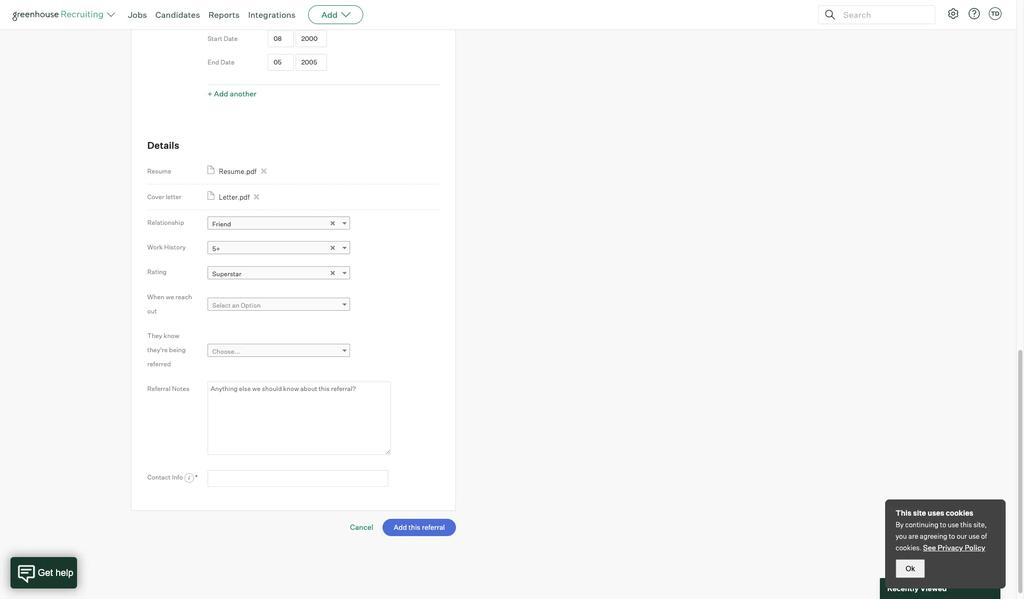 Task type: describe. For each thing, give the bounding box(es) containing it.
yyyy text field for start date
[[296, 30, 327, 47]]

choose... link
[[208, 344, 350, 359]]

another
[[230, 89, 257, 98]]

1 horizontal spatial use
[[969, 532, 980, 540]]

letter
[[166, 193, 181, 201]]

jobs link
[[128, 9, 147, 20]]

info
[[172, 473, 183, 481]]

add inside popup button
[[321, 9, 338, 20]]

are
[[909, 532, 919, 540]]

see privacy policy link
[[923, 543, 986, 552]]

reports link
[[208, 9, 240, 20]]

uses
[[928, 509, 945, 517]]

end
[[208, 58, 219, 66]]

cancel link
[[350, 523, 374, 532]]

td
[[991, 10, 1000, 17]]

configure image
[[947, 7, 960, 20]]

by
[[896, 521, 904, 529]]

site,
[[974, 521, 987, 529]]

candidates
[[155, 9, 200, 20]]

contact info
[[147, 473, 184, 481]]

greenhouse recruiting image
[[13, 8, 107, 21]]

Search text field
[[841, 7, 926, 22]]

cover letter
[[147, 193, 181, 201]]

yyyy text field for end date
[[296, 54, 327, 71]]

date for start date
[[224, 35, 238, 43]]

date for end date
[[221, 58, 235, 66]]

friend
[[212, 220, 231, 228]]

superstar
[[212, 270, 241, 278]]

0 horizontal spatial to
[[940, 521, 947, 529]]

5+ link
[[208, 241, 350, 257]]

they're
[[147, 346, 168, 354]]

know
[[164, 332, 179, 340]]

option
[[241, 302, 261, 309]]

privacy
[[938, 543, 963, 552]]

end date
[[208, 58, 235, 66]]

when we reach out
[[147, 293, 192, 315]]

discipline
[[208, 11, 237, 19]]

ok
[[906, 565, 915, 573]]

reports
[[208, 9, 240, 20]]

reach
[[175, 293, 192, 301]]

history
[[164, 243, 186, 251]]

+ add another
[[208, 89, 257, 98]]

Referral Notes text field
[[208, 382, 391, 455]]

education element
[[208, 0, 440, 101]]

an
[[232, 302, 239, 309]]

referred
[[147, 360, 171, 368]]

notes
[[172, 385, 189, 393]]

continuing
[[905, 521, 939, 529]]

engineering
[[273, 12, 308, 20]]

+ add another link
[[208, 89, 257, 98]]

choose...
[[212, 347, 240, 355]]

add inside education "element"
[[214, 89, 228, 98]]

friend link
[[208, 217, 350, 232]]

details
[[147, 140, 179, 151]]

resume
[[147, 167, 171, 175]]

referral
[[147, 385, 171, 393]]

this site uses cookies
[[896, 509, 974, 517]]

integrations link
[[248, 9, 296, 20]]

0 vertical spatial use
[[948, 521, 959, 529]]

td button
[[987, 5, 1004, 22]]



Task type: vqa. For each thing, say whether or not it's contained in the screenshot.
end date
yes



Task type: locate. For each thing, give the bounding box(es) containing it.
add right engineering
[[321, 9, 338, 20]]

select
[[212, 302, 231, 309]]

use left of
[[969, 532, 980, 540]]

to down uses
[[940, 521, 947, 529]]

work history
[[147, 243, 186, 251]]

recently
[[888, 584, 919, 593]]

cancel
[[350, 523, 374, 532]]

they
[[147, 332, 162, 340]]

0 vertical spatial date
[[224, 35, 238, 43]]

rating
[[147, 268, 167, 276]]

see
[[923, 543, 936, 552]]

date right end on the left top of the page
[[221, 58, 235, 66]]

of
[[981, 532, 987, 540]]

agreeing
[[920, 532, 948, 540]]

they know they're being referred
[[147, 332, 186, 368]]

site
[[913, 509, 926, 517]]

contact
[[147, 473, 171, 481]]

to
[[940, 521, 947, 529], [949, 532, 955, 540]]

viewed
[[921, 584, 947, 593]]

use left this
[[948, 521, 959, 529]]

use
[[948, 521, 959, 529], [969, 532, 980, 540]]

integrations
[[248, 9, 296, 20]]

1 vertical spatial use
[[969, 532, 980, 540]]

MM text field
[[268, 54, 294, 71]]

1 yyyy text field from the top
[[296, 30, 327, 47]]

cookies
[[946, 509, 974, 517]]

+
[[208, 89, 212, 98]]

None file field
[[13, 557, 145, 568], [0, 570, 133, 581], [13, 557, 145, 568], [0, 570, 133, 581]]

1 horizontal spatial add
[[321, 9, 338, 20]]

cookies.
[[896, 544, 922, 552]]

policy
[[965, 543, 986, 552]]

start
[[208, 35, 222, 43]]

None text field
[[208, 470, 388, 487]]

this
[[896, 509, 912, 517]]

1 vertical spatial to
[[949, 532, 955, 540]]

1 vertical spatial date
[[221, 58, 235, 66]]

relationship
[[147, 219, 184, 226]]

None submit
[[383, 519, 456, 536]]

1 horizontal spatial to
[[949, 532, 955, 540]]

by continuing to use this site, you are agreeing to our use of cookies.
[[896, 521, 987, 552]]

see privacy policy
[[923, 543, 986, 552]]

out
[[147, 307, 157, 315]]

superstar link
[[208, 266, 350, 281]]

we
[[166, 293, 174, 301]]

engineering link
[[268, 8, 410, 23]]

when
[[147, 293, 164, 301]]

ok button
[[896, 559, 925, 578]]

you
[[896, 532, 907, 540]]

0 horizontal spatial use
[[948, 521, 959, 529]]

add
[[321, 9, 338, 20], [214, 89, 228, 98]]

to left our
[[949, 532, 955, 540]]

0 vertical spatial yyyy text field
[[296, 30, 327, 47]]

0 vertical spatial add
[[321, 9, 338, 20]]

*
[[195, 473, 198, 481]]

recently viewed
[[888, 584, 947, 593]]

date right start
[[224, 35, 238, 43]]

add right '+'
[[214, 89, 228, 98]]

select an option link
[[208, 298, 350, 313]]

MM text field
[[268, 30, 294, 47]]

yyyy text field right mm text field
[[296, 30, 327, 47]]

2 yyyy text field from the top
[[296, 54, 327, 71]]

this
[[961, 521, 972, 529]]

referral notes
[[147, 385, 189, 393]]

work
[[147, 243, 163, 251]]

start date
[[208, 35, 238, 43]]

jobs
[[128, 9, 147, 20]]

select an option
[[212, 302, 261, 309]]

letter.pdf
[[219, 193, 250, 201]]

yyyy text field right mm text box
[[296, 54, 327, 71]]

our
[[957, 532, 967, 540]]

cover
[[147, 193, 164, 201]]

date
[[224, 35, 238, 43], [221, 58, 235, 66]]

add button
[[308, 5, 363, 24]]

YYYY text field
[[296, 30, 327, 47], [296, 54, 327, 71]]

1 vertical spatial add
[[214, 89, 228, 98]]

5+
[[212, 245, 220, 253]]

0 vertical spatial to
[[940, 521, 947, 529]]

0 horizontal spatial add
[[214, 89, 228, 98]]

1 vertical spatial yyyy text field
[[296, 54, 327, 71]]

being
[[169, 346, 186, 354]]

candidates link
[[155, 9, 200, 20]]

td button
[[989, 7, 1002, 20]]

resume.pdf
[[219, 167, 257, 176]]



